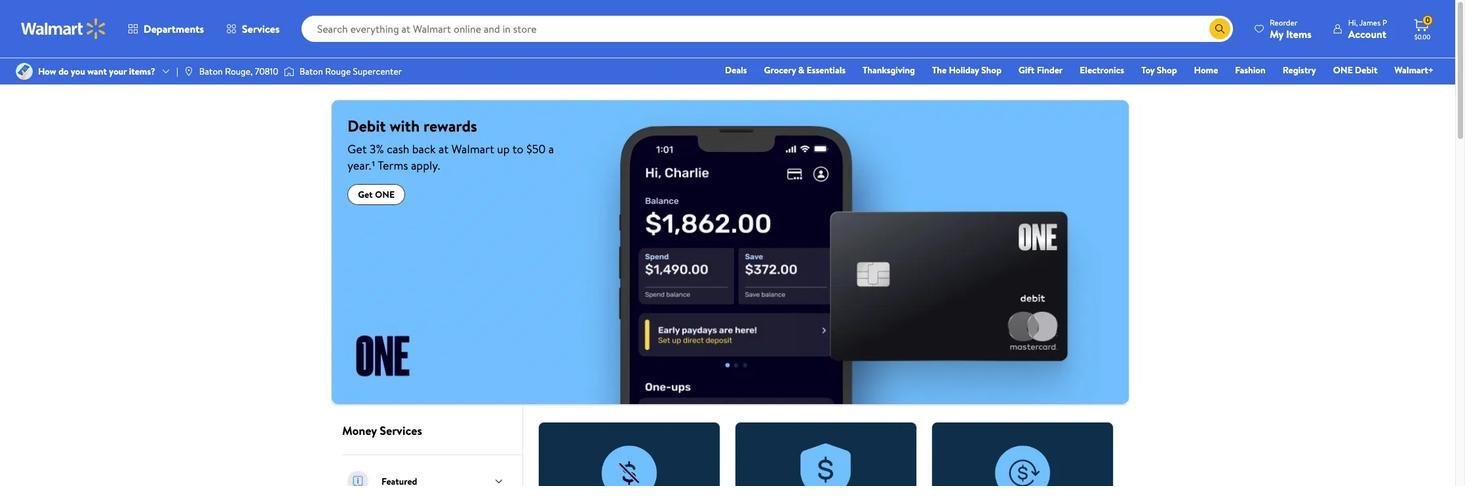 Task type: describe. For each thing, give the bounding box(es) containing it.
services button
[[215, 13, 291, 45]]

james
[[1360, 17, 1381, 28]]

debit with rewards get 3% cash back at walmart up to $50 a year.¹ terms apply.
[[347, 115, 554, 174]]

hi,
[[1348, 17, 1358, 28]]

1 shop from the left
[[982, 64, 1002, 77]]

the
[[932, 64, 947, 77]]

walmart image
[[21, 18, 106, 39]]

3 list item from the left
[[924, 423, 1121, 486]]

search icon image
[[1215, 24, 1225, 34]]

apply.
[[411, 157, 440, 174]]

money services
[[342, 423, 422, 439]]

hi, james p account
[[1348, 17, 1387, 41]]

at
[[439, 141, 449, 157]]

deals
[[725, 64, 747, 77]]

rouge
[[325, 65, 351, 78]]

items
[[1286, 27, 1312, 41]]

how do you want your items?
[[38, 65, 155, 78]]

get one
[[358, 188, 395, 201]]

grocery & essentials link
[[758, 63, 852, 77]]

my
[[1270, 27, 1284, 41]]

baton rouge, 70810
[[199, 65, 278, 78]]

up
[[497, 141, 510, 157]]

0 vertical spatial one
[[1333, 64, 1353, 77]]

holiday
[[949, 64, 979, 77]]

to
[[512, 141, 524, 157]]

home
[[1194, 64, 1218, 77]]

toy shop
[[1142, 64, 1177, 77]]

&
[[798, 64, 805, 77]]

with
[[390, 115, 420, 137]]

finder
[[1037, 64, 1063, 77]]

reorder
[[1270, 17, 1298, 28]]

essentials
[[807, 64, 846, 77]]

walmart+ link
[[1389, 63, 1440, 77]]

2 list item from the left
[[728, 423, 924, 486]]

you
[[71, 65, 85, 78]]

walmart
[[452, 141, 494, 157]]

thanksgiving link
[[857, 63, 921, 77]]

electronics
[[1080, 64, 1125, 77]]

supercenter
[[353, 65, 402, 78]]

no monthly fees superscript two. or minimum balances. get one. image
[[539, 423, 720, 486]]

toy
[[1142, 64, 1155, 77]]

deals link
[[719, 63, 753, 77]]

walmart+
[[1395, 64, 1434, 77]]

how
[[38, 65, 56, 78]]

70810
[[255, 65, 278, 78]]

get one button
[[347, 184, 405, 205]]

cash
[[387, 141, 409, 157]]

gift finder link
[[1013, 63, 1069, 77]]

a
[[549, 141, 554, 157]]

rouge,
[[225, 65, 253, 78]]

account
[[1348, 27, 1387, 41]]

5.00% apy superscript four on savings. with eligible deposits. boost savings. image
[[932, 423, 1113, 486]]

thanksgiving
[[863, 64, 915, 77]]

overdraft protection. you're covered up to two hundred dollars with direct deposit, fee-free. superscript three. get protected. image
[[736, 423, 917, 486]]

services inside services dropdown button
[[242, 22, 280, 36]]

baton for baton rouge, 70810
[[199, 65, 223, 78]]

one debit
[[1333, 64, 1378, 77]]

get inside 'debit with rewards get 3% cash back at walmart up to $50 a year.¹ terms apply.'
[[347, 141, 367, 157]]

want
[[87, 65, 107, 78]]

$50
[[526, 141, 546, 157]]



Task type: locate. For each thing, give the bounding box(es) containing it.
services right money on the bottom left
[[380, 423, 422, 439]]

0 horizontal spatial shop
[[982, 64, 1002, 77]]

grocery & essentials
[[764, 64, 846, 77]]

debit with rewards. get three percent cash back at walmart up to fifty dollars a year¹. terms apply. get one. image
[[332, 100, 1129, 404]]

0 $0.00
[[1415, 15, 1431, 41]]

shop right the holiday on the right of page
[[982, 64, 1002, 77]]

0 horizontal spatial debit
[[347, 115, 386, 137]]

 image
[[16, 63, 33, 80], [183, 66, 194, 77]]

0 horizontal spatial  image
[[16, 63, 33, 80]]

Walmart Site-Wide search field
[[301, 16, 1233, 42]]

0 vertical spatial debit
[[1355, 64, 1378, 77]]

registry
[[1283, 64, 1316, 77]]

gift
[[1019, 64, 1035, 77]]

one
[[1333, 64, 1353, 77], [375, 188, 395, 201]]

electronics link
[[1074, 63, 1130, 77]]

0
[[1426, 15, 1430, 26]]

home link
[[1188, 63, 1224, 77]]

 image for baton
[[183, 66, 194, 77]]

baton for baton rouge supercenter
[[299, 65, 323, 78]]

|
[[176, 65, 178, 78]]

shop right toy
[[1157, 64, 1177, 77]]

departments button
[[117, 13, 215, 45]]

 image for how
[[16, 63, 33, 80]]

$0.00
[[1415, 32, 1431, 41]]

fashion
[[1235, 64, 1266, 77]]

get left 3%
[[347, 141, 367, 157]]

1 list item from the left
[[531, 423, 728, 486]]

1 horizontal spatial  image
[[183, 66, 194, 77]]

0 horizontal spatial one
[[375, 188, 395, 201]]

do
[[58, 65, 69, 78]]

items?
[[129, 65, 155, 78]]

gift finder
[[1019, 64, 1063, 77]]

get down 'year.¹'
[[358, 188, 373, 201]]

baton
[[199, 65, 223, 78], [299, 65, 323, 78]]

the holiday shop link
[[926, 63, 1008, 77]]

 image left how
[[16, 63, 33, 80]]

1 horizontal spatial baton
[[299, 65, 323, 78]]

1 horizontal spatial shop
[[1157, 64, 1177, 77]]

baton left the "rouge,"
[[199, 65, 223, 78]]

services
[[242, 22, 280, 36], [380, 423, 422, 439]]

toy shop link
[[1136, 63, 1183, 77]]

p
[[1383, 17, 1387, 28]]

1 horizontal spatial services
[[380, 423, 422, 439]]

registry link
[[1277, 63, 1322, 77]]

1 vertical spatial one
[[375, 188, 395, 201]]

shop
[[982, 64, 1002, 77], [1157, 64, 1177, 77]]

Search search field
[[301, 16, 1233, 42]]

0 horizontal spatial services
[[242, 22, 280, 36]]

0 horizontal spatial baton
[[199, 65, 223, 78]]

money
[[342, 423, 377, 439]]

list item
[[531, 423, 728, 486], [728, 423, 924, 486], [924, 423, 1121, 486]]

debit inside 'debit with rewards get 3% cash back at walmart up to $50 a year.¹ terms apply.'
[[347, 115, 386, 137]]

1 vertical spatial services
[[380, 423, 422, 439]]

2 shop from the left
[[1157, 64, 1177, 77]]

baton left rouge
[[299, 65, 323, 78]]

departments
[[144, 22, 204, 36]]

1 baton from the left
[[199, 65, 223, 78]]

2 baton from the left
[[299, 65, 323, 78]]

 image right |
[[183, 66, 194, 77]]

one down terms
[[375, 188, 395, 201]]

 image
[[284, 65, 294, 78]]

your
[[109, 65, 127, 78]]

services up 70810 in the top of the page
[[242, 22, 280, 36]]

reorder my items
[[1270, 17, 1312, 41]]

featured image
[[345, 469, 371, 486]]

one inside button
[[375, 188, 395, 201]]

the holiday shop
[[932, 64, 1002, 77]]

year.¹
[[347, 157, 375, 174]]

list
[[531, 423, 1121, 486]]

3%
[[370, 141, 384, 157]]

0 vertical spatial services
[[242, 22, 280, 36]]

fashion link
[[1230, 63, 1272, 77]]

one debit link
[[1327, 63, 1384, 77]]

get
[[347, 141, 367, 157], [358, 188, 373, 201]]

back
[[412, 141, 436, 157]]

one right registry
[[1333, 64, 1353, 77]]

debit
[[1355, 64, 1378, 77], [347, 115, 386, 137]]

0 vertical spatial get
[[347, 141, 367, 157]]

terms
[[378, 157, 408, 174]]

get inside button
[[358, 188, 373, 201]]

1 vertical spatial get
[[358, 188, 373, 201]]

1 vertical spatial debit
[[347, 115, 386, 137]]

1 horizontal spatial one
[[1333, 64, 1353, 77]]

debit up 3%
[[347, 115, 386, 137]]

rewards
[[424, 115, 477, 137]]

debit down account
[[1355, 64, 1378, 77]]

baton rouge supercenter
[[299, 65, 402, 78]]

1 horizontal spatial debit
[[1355, 64, 1378, 77]]

grocery
[[764, 64, 796, 77]]



Task type: vqa. For each thing, say whether or not it's contained in the screenshot.
the Low
no



